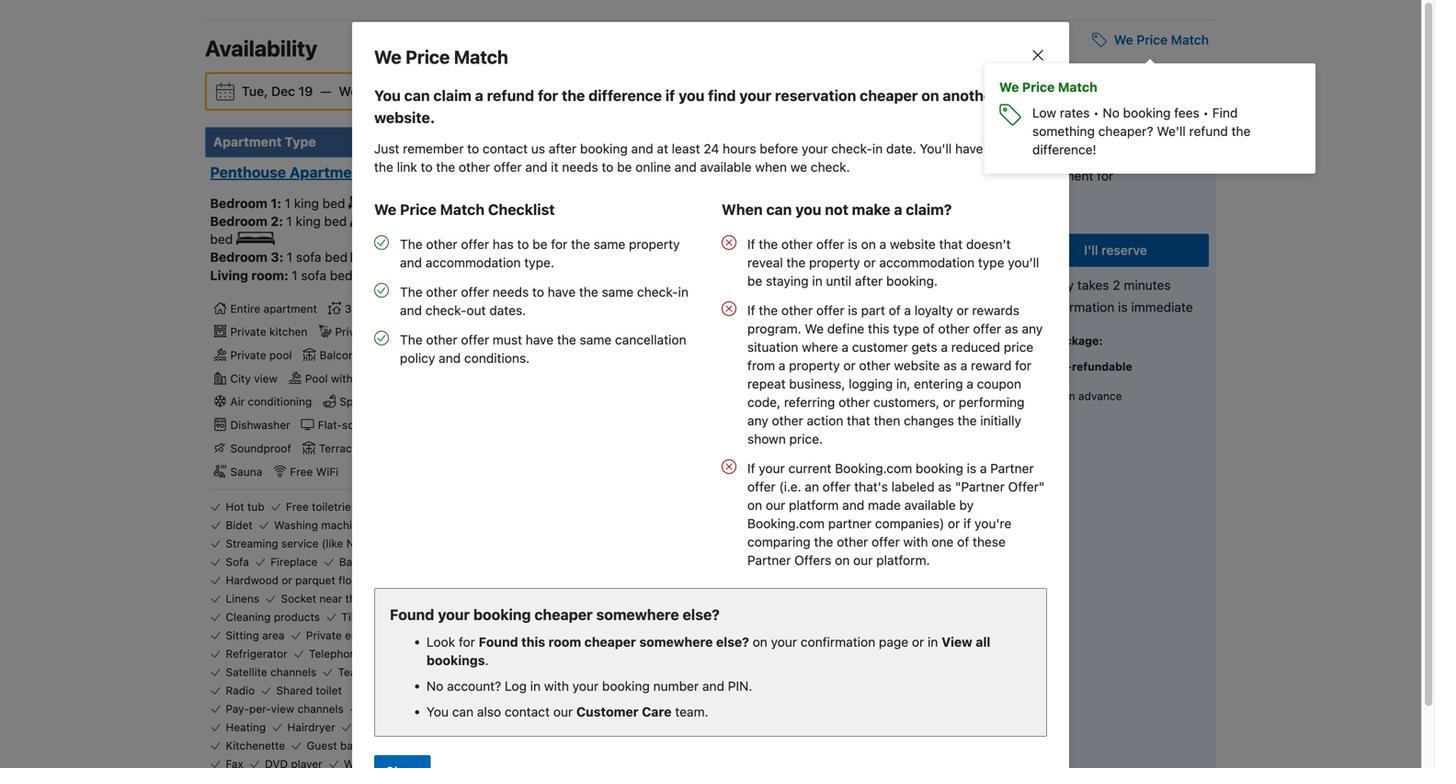 Task type: describe. For each thing, give the bounding box(es) containing it.
price down link
[[400, 201, 437, 218]]

booking up cheaper?
[[1123, 105, 1171, 120]]

in down check.
[[823, 191, 832, 204]]

from
[[748, 358, 775, 373]]

or right 'loyalty'
[[957, 303, 969, 318]]

available inside you'll have to give us the link to the other offer and it needs to be online and available when we check.
[[700, 160, 752, 175]]

same inside the other offer needs to have the same check-in and check-out dates.
[[602, 285, 634, 300]]

0 horizontal spatial refundable
[[828, 166, 889, 179]]

2 vertical spatial cheaper
[[584, 635, 636, 650]]

i'll reserve
[[1084, 243, 1147, 258]]

we price match inside dialog
[[374, 46, 508, 68]]

if inside if your current booking.com booking is a partner offer (i.e. an offer that's labeled as "partner offer" on our platform and made available by booking.com partner companies) or if you're comparing the other offer with one of these partner offers on our platform.
[[964, 516, 971, 531]]

match left the checklist
[[440, 201, 485, 218]]

pool for pool with a view
[[305, 372, 328, 385]]

available inside if your current booking.com booking is a partner offer (i.e. an offer that's labeled as "partner offer" on our platform and made available by booking.com partner companies) or if you're comparing the other offer with one of these partner offers on our platform.
[[904, 498, 956, 513]]

streaming service (like netflix)
[[226, 537, 384, 550]]

penthouse apartment link
[[210, 163, 474, 182]]

a down reward
[[967, 377, 974, 392]]

customer
[[852, 340, 908, 355]]

log
[[505, 679, 527, 694]]

your up look
[[438, 606, 470, 624]]

shared toilet
[[276, 684, 342, 697]]

type for this
[[893, 321, 919, 337]]

we up wed, dec 20 button
[[374, 46, 402, 68]]

19
[[299, 84, 313, 99]]

offer inside you'll have to give us the link to the other offer and it needs to be online and available when we check.
[[494, 160, 522, 175]]

view down bathroom
[[414, 349, 438, 362]]

have inside the other offer must have the same cancellation policy and conditions.
[[526, 332, 554, 348]]

the inside the other offer must have the same cancellation policy and conditions.
[[557, 332, 576, 348]]

1 king bed for bedroom 1:
[[285, 196, 349, 211]]

to left give
[[987, 141, 999, 156]]

one
[[932, 535, 954, 550]]

• right rates
[[1093, 105, 1099, 120]]

initially
[[980, 413, 1021, 428]]

%
[[702, 213, 711, 224]]

view
[[942, 635, 973, 650]]

customer
[[576, 705, 639, 720]]

• right fees
[[1203, 105, 1209, 120]]

and inside the other offer needs to have the same check-in and check-out dates.
[[400, 303, 422, 318]]

1 sofa bed for living room:
[[292, 268, 356, 283]]

contact for us
[[483, 141, 528, 156]]

to inside the other offer has to be for the same property and accommodation type.
[[517, 237, 529, 252]]

toilet
[[316, 684, 342, 697]]

sofa for living room:
[[301, 268, 326, 283]]

entire apartment
[[230, 302, 317, 315]]

property inside the other offer has to be for the same property and accommodation type.
[[629, 237, 680, 252]]

a left 'loyalty'
[[904, 303, 911, 318]]

living room:
[[210, 268, 292, 283]]

machine
[[321, 519, 365, 532]]

shared
[[276, 684, 313, 697]]

confirmation
[[801, 635, 875, 650]]

• down price
[[1027, 361, 1032, 374]]

you can claim a refund for the difference if you find your reservation cheaper on another website.
[[374, 87, 998, 126]]

property inside if the other offer is part of a loyalty or rewards program. we define this type of other offer as any situation where a customer gets a reduced price from a property or other website as a reward for repeat business, logging in, entering a coupon code, referring other customers, or performing any other action that then changes the initially shown price.
[[789, 358, 840, 373]]

change
[[862, 84, 909, 99]]

private for private bathroom
[[335, 326, 371, 338]]

1 sofa bed for bedroom 3:
[[287, 250, 351, 265]]

occupancy image
[[491, 166, 503, 178]]

a down situation
[[779, 358, 786, 373]]

change search
[[862, 84, 953, 99]]

and left at
[[631, 141, 653, 156]]

to inside the other offer needs to have the same check-in and check-out dates.
[[532, 285, 544, 300]]

or left the shower
[[383, 556, 394, 569]]

confirmation
[[1038, 300, 1115, 315]]

booking.
[[886, 274, 938, 289]]

the up staying
[[787, 255, 806, 270]]

pool
[[269, 349, 292, 362]]

—
[[320, 84, 331, 99]]

other down the logging
[[839, 395, 870, 410]]

bookings
[[427, 653, 485, 668]]

1 vertical spatial as
[[943, 358, 957, 373]]

other down 'loyalty'
[[938, 321, 970, 337]]

0 vertical spatial apartment
[[213, 134, 282, 149]]

found your booking cheaper somewhere else?
[[390, 606, 720, 624]]

booking up customer
[[602, 679, 650, 694]]

all
[[976, 635, 991, 650]]

refund for we'll
[[1189, 124, 1228, 139]]

13.38
[[674, 213, 699, 224]]

choices
[[813, 134, 864, 149]]

the inside the other offer needs to have the same check-in and check-out dates.
[[579, 285, 598, 300]]

situation
[[748, 340, 798, 355]]

0 vertical spatial somewhere
[[596, 606, 679, 624]]

website.
[[374, 109, 435, 126]]

0 horizontal spatial non-refundable
[[801, 166, 889, 179]]

1 horizontal spatial found
[[479, 635, 518, 650]]

of up it
[[547, 134, 560, 149]]

we
[[791, 160, 807, 175]]

price up low
[[1022, 80, 1055, 95]]

bedroom 1:
[[210, 196, 285, 211]]

view down private pool
[[254, 372, 278, 385]]

1 horizontal spatial pay
[[1044, 390, 1063, 403]]

the inside the other offer has to be for the same property and accommodation type.
[[571, 237, 590, 252]]

1 horizontal spatial partner
[[990, 461, 1034, 476]]

current
[[788, 461, 832, 476]]

is inside if your current booking.com booking is a partner offer (i.e. an offer that's labeled as "partner offer" on our platform and made available by booking.com partner companies) or if you're comparing the other offer with one of these partner offers on our platform.
[[967, 461, 977, 476]]

type
[[285, 134, 316, 149]]

other up the logging
[[859, 358, 891, 373]]

tue, dec 19 — wed, dec 20
[[242, 84, 416, 99]]

bed for bedroom 2:
[[324, 214, 347, 229]]

match inside dropdown button
[[1171, 32, 1209, 47]]

just
[[374, 141, 399, 156]]

accommodation inside the other offer has to be for the same property and accommodation type.
[[426, 255, 521, 270]]

gets
[[912, 340, 937, 355]]

policy
[[400, 351, 435, 366]]

for inside the other offer has to be for the same property and accommodation type.
[[551, 237, 567, 252]]

offer left "(i.e."
[[748, 479, 776, 495]]

2
[[1113, 278, 1120, 293]]

0 horizontal spatial advance
[[835, 191, 878, 204]]

0 horizontal spatial pay
[[801, 191, 819, 204]]

that inside if the other offer is on a website that doesn't reveal the property or accommodation type you'll be staying in until after booking.
[[939, 237, 963, 252]]

before
[[760, 141, 798, 156]]

0 horizontal spatial found
[[390, 606, 434, 624]]

today's price
[[651, 134, 736, 149]]

of up gets
[[923, 321, 935, 337]]

have inside the other offer needs to have the same check-in and check-out dates.
[[548, 285, 576, 300]]

other up program. in the right of the page
[[781, 303, 813, 318]]

the for the other offer must have the same cancellation policy and conditions.
[[400, 332, 423, 348]]

per-
[[249, 703, 271, 716]]

1 horizontal spatial you
[[796, 201, 821, 218]]

1 horizontal spatial our
[[766, 498, 785, 513]]

free wifi
[[290, 466, 338, 478]]

fees
[[1174, 105, 1200, 120]]

for up bookings
[[459, 635, 475, 650]]

offer up platform.
[[872, 535, 900, 550]]

difference
[[589, 87, 662, 104]]

be inside the other offer has to be for the same property and accommodation type.
[[533, 237, 548, 252]]

a right make at right top
[[894, 201, 902, 218]]

tub for spa tub
[[363, 396, 380, 408]]

guests
[[563, 134, 606, 149]]

be inside you'll have to give us the link to the other offer and it needs to be online and available when we check.
[[617, 160, 632, 175]]

free for free wifi
[[290, 466, 313, 478]]

offer up define
[[816, 303, 845, 318]]

bed up tile/marble
[[365, 592, 385, 605]]

0 vertical spatial as
[[1005, 321, 1018, 337]]

customers,
[[874, 395, 940, 410]]

1 vertical spatial our
[[853, 553, 873, 568]]

the inside if your current booking.com booking is a partner offer (i.e. an offer that's labeled as "partner offer" on our platform and made available by booking.com partner companies) or if you're comparing the other offer with one of these partner offers on our platform.
[[814, 535, 833, 550]]

the down just
[[374, 160, 393, 175]]

on up the comparing
[[748, 498, 762, 513]]

the inside find something cheaper? we'll refund the difference!
[[1232, 124, 1251, 139]]

(like
[[322, 537, 343, 550]]

a up spa tub
[[356, 372, 362, 385]]

1 horizontal spatial booking.com
[[835, 461, 912, 476]]

air conditioning
[[230, 396, 312, 408]]

website inside if the other offer is on a website that doesn't reveal the property or accommodation type you'll be staying in until after booking.
[[890, 237, 936, 252]]

washing machine
[[274, 519, 365, 532]]

pay-
[[226, 703, 249, 716]]

1 vertical spatial apartment
[[290, 164, 367, 181]]

and left 'pin.' at the bottom right of the page
[[702, 679, 724, 694]]

"partner
[[955, 479, 1005, 495]]

0 vertical spatial channels
[[270, 666, 317, 679]]

for down cheaper?
[[1097, 168, 1114, 183]]

your left the 'confirmation'
[[771, 635, 797, 650]]

couch image for bedroom 3:
[[351, 250, 373, 263]]

1 dec from the left
[[271, 84, 295, 99]]

that inside if the other offer is part of a loyalty or rewards program. we define this type of other offer as any situation where a customer gets a reduced price from a property or other website as a reward for repeat business, logging in, entering a coupon code, referring other customers, or performing any other action that then changes the initially shown price.
[[847, 413, 870, 428]]

1 vertical spatial else?
[[716, 635, 749, 650]]

we price match button
[[1085, 23, 1216, 56]]

as inside if your current booking.com booking is a partner offer (i.e. an offer that's labeled as "partner offer" on our platform and made available by booking.com partner companies) or if you're comparing the other offer with one of these partner offers on our platform.
[[938, 479, 952, 495]]

companies)
[[875, 516, 944, 531]]

link
[[397, 160, 417, 175]]

same inside the other offer must have the same cancellation policy and conditions.
[[580, 332, 612, 348]]

0 horizontal spatial our
[[553, 705, 573, 720]]

toiletries
[[312, 500, 357, 513]]

you inside you can claim a refund for the difference if you find your reservation cheaper on another website.
[[679, 87, 705, 104]]

0 horizontal spatial check-
[[426, 303, 467, 318]]

1 for bedroom 1:
[[285, 196, 291, 211]]

1 inside 1 queen bed
[[418, 214, 424, 229]]

if for if the other offer is part of a loyalty or rewards program. we define this type of other offer as any situation where a customer gets a reduced price from a property or other website as a reward for repeat business, logging in, entering a coupon code, referring other customers, or performing any other action that then changes the initially shown price.
[[748, 303, 755, 318]]

1 vertical spatial tv
[[412, 629, 426, 642]]

contact for our
[[505, 705, 550, 720]]

needs inside the other offer needs to have the same check-in and check-out dates.
[[493, 285, 529, 300]]

to right remember
[[467, 141, 479, 156]]

same inside the other offer has to be for the same property and accommodation type.
[[594, 237, 625, 252]]

1 vertical spatial partner
[[748, 553, 791, 568]]

pool for pool view
[[388, 349, 411, 362]]

apartment for entire
[[264, 302, 317, 315]]

1 vertical spatial somewhere
[[639, 635, 713, 650]]

1 horizontal spatial any
[[1022, 321, 1043, 337]]

1 horizontal spatial non-refundable
[[1044, 361, 1132, 373]]

tile/marble floor
[[341, 611, 426, 624]]

us for give
[[1030, 141, 1044, 156]]

and down the least
[[675, 160, 697, 175]]

takes
[[1077, 278, 1109, 293]]

1 vertical spatial non-
[[1044, 361, 1072, 373]]

desk
[[447, 611, 473, 624]]

in inside the other offer needs to have the same check-in and check-out dates.
[[678, 285, 689, 300]]

0 horizontal spatial any
[[748, 413, 768, 428]]

guest
[[307, 740, 337, 752]]

shower
[[397, 556, 434, 569]]

shown
[[748, 432, 786, 447]]

a right gets
[[941, 340, 948, 355]]

the up reveal
[[759, 237, 778, 252]]

0 vertical spatial check-
[[831, 141, 872, 156]]

bathtub
[[339, 556, 380, 569]]

or inside if the other offer is on a website that doesn't reveal the property or accommodation type you'll be staying in until after booking.
[[864, 255, 876, 270]]

a inside you can claim a refund for the difference if you find your reservation cheaper on another website.
[[475, 87, 483, 104]]

other up price.
[[772, 413, 803, 428]]

low
[[1033, 105, 1056, 120]]

1 vertical spatial cleaning
[[226, 611, 271, 624]]

price right the least
[[703, 134, 736, 149]]

the down "performing"
[[958, 413, 977, 428]]

the down remember
[[436, 160, 455, 175]]

you for you can claim a refund for the difference if you find your reservation cheaper on another website.
[[374, 87, 401, 104]]

booking up $950
[[580, 141, 628, 156]]

0 horizontal spatial non-
[[801, 166, 828, 179]]

king for bedroom 2:
[[296, 214, 321, 229]]

3000
[[345, 302, 372, 315]]

match up claim
[[454, 46, 508, 68]]

on right offers
[[835, 553, 850, 568]]

if your current booking.com booking is a partner offer (i.e. an offer that's labeled as "partner offer" on our platform and made available by booking.com partner companies) or if you're comparing the other offer with one of these partner offers on our platform.
[[748, 461, 1045, 568]]

your up you can also contact our customer care team.
[[572, 679, 599, 694]]

sofa for bedroom 3:
[[296, 250, 321, 265]]

platform
[[789, 498, 839, 513]]

0 vertical spatial tv
[[380, 419, 395, 432]]

or down fireplace
[[282, 574, 292, 587]]

we right "another" on the right top of page
[[999, 80, 1019, 95]]

it
[[1038, 278, 1046, 293]]

give
[[1002, 141, 1027, 156]]

and inside the other offer has to be for the same property and accommodation type.
[[400, 255, 422, 270]]

1 vertical spatial channels
[[298, 703, 344, 716]]

the down floors
[[345, 592, 362, 605]]

we down penthouse apartment link
[[374, 201, 396, 218]]

your choices
[[781, 134, 864, 149]]

• left we
[[784, 166, 789, 179]]

at
[[657, 141, 668, 156]]

can for you
[[766, 201, 792, 218]]

referring
[[784, 395, 835, 410]]

in down package:
[[1066, 390, 1075, 403]]

free for free toiletries
[[286, 500, 309, 513]]

program.
[[748, 321, 801, 337]]

in left date.
[[872, 141, 883, 156]]

staying
[[766, 274, 809, 289]]

floors
[[338, 574, 368, 587]]

to left $950
[[602, 160, 614, 175]]

maker
[[397, 666, 429, 679]]

wifi
[[316, 466, 338, 478]]

pool view
[[388, 349, 438, 362]]

1 horizontal spatial check-
[[637, 285, 678, 300]]

we inside "we price match" dropdown button
[[1114, 32, 1133, 47]]

until
[[826, 274, 852, 289]]

with inside if your current booking.com booking is a partner offer (i.e. an offer that's labeled as "partner offer" on our platform and made available by booking.com partner companies) or if you're comparing the other offer with one of these partner offers on our platform.
[[903, 535, 928, 550]]

1 vertical spatial booking.com
[[748, 516, 825, 531]]

we'll
[[1157, 124, 1186, 139]]

have inside you'll have to give us the link to the other offer and it needs to be online and available when we check.
[[955, 141, 983, 156]]

1 apartment for
[[1022, 168, 1114, 183]]

entrance
[[345, 629, 391, 642]]

by
[[959, 498, 974, 513]]

define
[[827, 321, 864, 337]]

is inside if the other offer is on a website that doesn't reveal the property or accommodation type you'll be staying in until after booking.
[[848, 237, 858, 252]]

for inside you can claim a refund for the difference if you find your reservation cheaper on another website.
[[538, 87, 558, 104]]

of inside if your current booking.com booking is a partner offer (i.e. an offer that's labeled as "partner offer" on our platform and made available by booking.com partner companies) or if you're comparing the other offer with one of these partner offers on our platform.
[[957, 535, 969, 550]]

×
[[506, 165, 514, 179]]

pool with a view
[[305, 372, 389, 385]]

in left view
[[928, 635, 938, 650]]

or up the logging
[[844, 358, 856, 373]]

bed inside 1 queen bed
[[210, 232, 233, 247]]

can for claim
[[404, 87, 430, 104]]

when can you not make a claim?
[[722, 201, 952, 218]]



Task type: vqa. For each thing, say whether or not it's contained in the screenshot.


Task type: locate. For each thing, give the bounding box(es) containing it.
if inside if your current booking.com booking is a partner offer (i.e. an offer that's labeled as "partner offer" on our platform and made available by booking.com partner companies) or if you're comparing the other offer with one of these partner offers on our platform.
[[748, 461, 755, 476]]

website inside if the other offer is part of a loyalty or rewards program. we define this type of other offer as any situation where a customer gets a reduced price from a property or other website as a reward for repeat business, logging in, entering a coupon code, referring other customers, or performing any other action that then changes the initially shown price.
[[894, 358, 940, 373]]

private for private pool
[[230, 349, 266, 362]]

ipod
[[411, 740, 434, 752]]

•
[[1093, 105, 1099, 120], [1203, 105, 1209, 120], [784, 166, 789, 179], [1027, 361, 1032, 374]]

2 vertical spatial the
[[400, 332, 423, 348]]

a down define
[[842, 340, 849, 355]]

linens
[[226, 592, 259, 605]]

available down labeled
[[904, 498, 956, 513]]

if inside you can claim a refund for the difference if you find your reservation cheaper on another website.
[[665, 87, 675, 104]]

bed for bedroom 1:
[[322, 196, 345, 211]]

or
[[864, 255, 876, 270], [957, 303, 969, 318], [844, 358, 856, 373], [943, 395, 955, 410], [948, 516, 960, 531], [383, 556, 394, 569], [282, 574, 292, 587], [912, 635, 924, 650]]

other inside you'll have to give us the link to the other offer and it needs to be online and available when we check.
[[459, 160, 490, 175]]

offer down not
[[816, 237, 845, 252]]

0 horizontal spatial your
[[781, 134, 810, 149]]

your for your choices
[[781, 134, 810, 149]]

with
[[331, 372, 353, 385], [903, 535, 928, 550], [544, 679, 569, 694]]

advance down package:
[[1079, 390, 1122, 403]]

0 vertical spatial any
[[1022, 321, 1043, 337]]

your inside you can claim a refund for the difference if you find your reservation cheaper on another website.
[[739, 87, 772, 104]]

cheaper?
[[1098, 124, 1154, 139]]

tea/coffee maker
[[338, 666, 429, 679]]

claim?
[[906, 201, 952, 218]]

parquet
[[295, 574, 335, 587]]

type inside if the other offer is part of a loyalty or rewards program. we define this type of other offer as any situation where a customer gets a reduced price from a property or other website as a reward for repeat business, logging in, entering a coupon code, referring other customers, or performing any other action that then changes the initially shown price.
[[893, 321, 919, 337]]

other inside the other offer has to be for the same property and accommodation type.
[[426, 237, 458, 252]]

something
[[1033, 124, 1095, 139]]

1 vertical spatial pay in advance
[[1044, 390, 1122, 403]]

refund for a
[[487, 87, 534, 104]]

to down remember
[[421, 160, 433, 175]]

0 vertical spatial needs
[[562, 160, 598, 175]]

pay
[[801, 191, 819, 204], [1044, 390, 1063, 403]]

the inside the other offer has to be for the same property and accommodation type.
[[400, 237, 423, 252]]

1 vertical spatial you
[[796, 201, 821, 218]]

offer right the an on the bottom right of the page
[[823, 479, 851, 495]]

in inside if the other offer is on a website that doesn't reveal the property or accommodation type you'll be staying in until after booking.
[[812, 274, 823, 289]]

2 vertical spatial have
[[526, 332, 554, 348]]

bed for living room:
[[330, 268, 353, 283]]

1 the from the top
[[400, 237, 423, 252]]

the for the other offer needs to have the same check-in and check-out dates.
[[400, 285, 423, 300]]

1 vertical spatial no
[[427, 679, 444, 694]]

in left the until
[[812, 274, 823, 289]]

king
[[294, 196, 319, 211], [296, 214, 321, 229]]

find
[[708, 87, 736, 104]]

a down reduced
[[961, 358, 967, 373]]

tub for hot tub
[[247, 500, 264, 513]]

cancellation
[[615, 332, 686, 348]]

has
[[493, 237, 514, 252]]

1 horizontal spatial your
[[1022, 334, 1048, 348]]

terrace
[[319, 442, 358, 455]]

your
[[781, 134, 810, 149], [1022, 334, 1048, 348]]

0 vertical spatial found
[[390, 606, 434, 624]]

your up check.
[[802, 141, 828, 156]]

0 horizontal spatial pool
[[305, 372, 328, 385]]

0 vertical spatial with
[[331, 372, 353, 385]]

streaming
[[226, 537, 278, 550]]

the
[[562, 87, 585, 104], [1232, 124, 1251, 139], [374, 160, 393, 175], [436, 160, 455, 175], [571, 237, 590, 252], [759, 237, 778, 252], [787, 255, 806, 270], [579, 285, 598, 300], [759, 303, 778, 318], [557, 332, 576, 348], [958, 413, 977, 428], [814, 535, 833, 550], [345, 592, 362, 605]]

0 vertical spatial advance
[[835, 191, 878, 204]]

rewards
[[972, 303, 1020, 318]]

2 vertical spatial our
[[553, 705, 573, 720]]

apartment up penthouse
[[213, 134, 282, 149]]

package:
[[1051, 334, 1103, 348]]

offer inside if the other offer is on a website that doesn't reveal the property or accommodation type you'll be staying in until after booking.
[[816, 237, 845, 252]]

website down gets
[[894, 358, 940, 373]]

a inside if the other offer is on a website that doesn't reveal the property or accommodation type you'll be staying in until after booking.
[[880, 237, 886, 252]]

you up website.
[[374, 87, 401, 104]]

0 horizontal spatial apartment
[[264, 302, 317, 315]]

0 vertical spatial same
[[594, 237, 625, 252]]

view down shared
[[271, 703, 294, 716]]

1 horizontal spatial advance
[[1079, 390, 1122, 403]]

pay right coupon
[[1044, 390, 1063, 403]]

the left 250.00
[[571, 237, 590, 252]]

0 vertical spatial non-
[[801, 166, 828, 179]]

1 horizontal spatial no
[[1103, 105, 1120, 120]]

the inside you can claim a refund for the difference if you find your reservation cheaper on another website.
[[562, 87, 585, 104]]

the for the other offer has to be for the same property and accommodation type.
[[400, 237, 423, 252]]

1 horizontal spatial that
[[939, 237, 963, 252]]

is inside the it only takes 2 minutes confirmation is immediate
[[1118, 300, 1128, 315]]

2 accommodation from the left
[[879, 255, 975, 270]]

pay in advance down check.
[[801, 191, 878, 204]]

performing
[[959, 395, 1025, 410]]

cleaning down "13.38"
[[659, 232, 698, 243]]

offer inside the other offer must have the same cancellation policy and conditions.
[[461, 332, 489, 348]]

1 vertical spatial non-refundable
[[1044, 361, 1132, 373]]

0 vertical spatial 1 king bed
[[285, 196, 349, 211]]

3 the from the top
[[400, 332, 423, 348]]

the down the other offer has to be for the same property and accommodation type.
[[579, 285, 598, 300]]

or right page
[[912, 635, 924, 650]]

if
[[748, 237, 755, 252], [748, 303, 755, 318], [748, 461, 755, 476]]

other inside the other offer must have the same cancellation policy and conditions.
[[426, 332, 458, 348]]

we up where
[[805, 321, 824, 337]]

other up the policy
[[426, 332, 458, 348]]

area
[[262, 629, 285, 642]]

tile/marble
[[341, 611, 399, 624]]

1 horizontal spatial we price match
[[999, 80, 1098, 95]]

the inside the other offer must have the same cancellation policy and conditions.
[[400, 332, 423, 348]]

cleaning inside the 13.38 % tax, us$ 250.00 cleaning fee per stay
[[659, 232, 698, 243]]

1 horizontal spatial tv
[[412, 629, 426, 642]]

king for bedroom 1:
[[294, 196, 319, 211]]

1 horizontal spatial apartment
[[290, 164, 367, 181]]

queen
[[427, 214, 464, 229]]

if up program. in the right of the page
[[748, 303, 755, 318]]

checklist
[[488, 201, 555, 218]]

this up customer
[[868, 321, 890, 337]]

other left the 'occupancy' "icon"
[[459, 160, 490, 175]]

0 horizontal spatial this
[[521, 635, 545, 650]]

somewhere up look for found this room cheaper somewhere else? on your confirmation page or in at the bottom of page
[[596, 606, 679, 624]]

0 horizontal spatial accommodation
[[426, 255, 521, 270]]

on left "another" on the right top of page
[[922, 87, 939, 104]]

your up we
[[781, 134, 810, 149]]

claim
[[433, 87, 472, 104]]

is down when can you not make a claim?
[[848, 237, 858, 252]]

offer inside the other offer needs to have the same check-in and check-out dates.
[[461, 285, 489, 300]]

0 horizontal spatial you
[[374, 87, 401, 104]]

1 vertical spatial type
[[893, 321, 919, 337]]

2 dec from the left
[[373, 84, 397, 99]]

non- down the your choices
[[801, 166, 828, 179]]

type inside if the other offer is on a website that doesn't reveal the property or accommodation type you'll be staying in until after booking.
[[978, 255, 1004, 270]]

0 vertical spatial pay
[[801, 191, 819, 204]]

price inside dropdown button
[[1137, 32, 1168, 47]]

found up .
[[479, 635, 518, 650]]

coupon
[[977, 377, 1022, 392]]

account?
[[447, 679, 501, 694]]

0 vertical spatial partner
[[990, 461, 1034, 476]]

penthouse
[[210, 164, 286, 181]]

after inside if the other offer is on a website that doesn't reveal the property or accommodation type you'll be staying in until after booking.
[[855, 274, 883, 289]]

0 vertical spatial if
[[748, 237, 755, 252]]

1 vertical spatial you
[[427, 705, 449, 720]]

somewhere
[[596, 606, 679, 624], [639, 635, 713, 650]]

0 vertical spatial you
[[374, 87, 401, 104]]

apartment type
[[213, 134, 316, 149]]

that left the doesn't
[[939, 237, 963, 252]]

1 horizontal spatial available
[[904, 498, 956, 513]]

the other offer needs to have the same check-in and check-out dates.
[[400, 285, 689, 318]]

code,
[[748, 395, 781, 410]]

1 vertical spatial this
[[521, 635, 545, 650]]

platform.
[[876, 553, 930, 568]]

0 horizontal spatial needs
[[493, 285, 529, 300]]

logging
[[849, 377, 893, 392]]

can left the also
[[452, 705, 474, 720]]

on inside if the other offer is on a website that doesn't reveal the property or accommodation type you'll be staying in until after booking.
[[861, 237, 876, 252]]

sitting
[[226, 629, 259, 642]]

we price match inside dropdown button
[[1114, 32, 1209, 47]]

cheaper
[[860, 87, 918, 104], [535, 606, 593, 624], [584, 635, 636, 650]]

have right 'you'll'
[[955, 141, 983, 156]]

0 vertical spatial if
[[665, 87, 675, 104]]

private for private entrance
[[306, 629, 342, 642]]

1 accommodation from the left
[[426, 255, 521, 270]]

1 horizontal spatial with
[[544, 679, 569, 694]]

offer inside the other offer has to be for the same property and accommodation type.
[[461, 237, 489, 252]]

0 horizontal spatial with
[[331, 372, 353, 385]]

us for contact
[[531, 141, 545, 156]]

0 horizontal spatial available
[[700, 160, 752, 175]]

that
[[939, 237, 963, 252], [847, 413, 870, 428]]

you for you can also contact our customer care team.
[[427, 705, 449, 720]]

wed, dec 20 button
[[331, 75, 424, 108]]

cleaning down linens
[[226, 611, 271, 624]]

can up website.
[[404, 87, 430, 104]]

and right the policy
[[439, 351, 461, 366]]

labeled
[[892, 479, 935, 495]]

1 vertical spatial that
[[847, 413, 870, 428]]

your package:
[[1022, 334, 1103, 348]]

minutes
[[1124, 278, 1171, 293]]

0 vertical spatial couch image
[[351, 250, 373, 263]]

2 horizontal spatial can
[[766, 201, 792, 218]]

if down by
[[964, 516, 971, 531]]

the down find
[[1232, 124, 1251, 139]]

1 vertical spatial same
[[602, 285, 634, 300]]

if right difference
[[665, 87, 675, 104]]

other inside the other offer needs to have the same check-in and check-out dates.
[[426, 285, 458, 300]]

cleaning products
[[226, 611, 320, 624]]

no up cheaper?
[[1103, 105, 1120, 120]]

on left the 'confirmation'
[[753, 635, 768, 650]]

0 horizontal spatial booking.com
[[748, 516, 825, 531]]

1 horizontal spatial tub
[[363, 396, 380, 408]]

1 vertical spatial cheaper
[[535, 606, 593, 624]]

number
[[493, 134, 544, 149]]

sofa
[[296, 250, 321, 265], [301, 268, 326, 283]]

1 vertical spatial free
[[286, 500, 309, 513]]

you're
[[975, 516, 1012, 531]]

private kitchen
[[230, 326, 307, 338]]

wed,
[[339, 84, 370, 99]]

0 vertical spatial cleaning
[[659, 232, 698, 243]]

.
[[485, 653, 489, 668]]

1 horizontal spatial pay in advance
[[1044, 390, 1122, 403]]

refund inside you can claim a refund for the difference if you find your reservation cheaper on another website.
[[487, 87, 534, 104]]

2 us from the left
[[1030, 141, 1044, 156]]

and right feet² at the left of the page
[[400, 303, 422, 318]]

we price match dialog
[[330, 0, 1091, 769]]

us inside you'll have to give us the link to the other offer and it needs to be online and available when we check.
[[1030, 141, 1044, 156]]

0 horizontal spatial after
[[549, 141, 577, 156]]

same down $950
[[594, 237, 625, 252]]

1 if from the top
[[748, 237, 755, 252]]

0 vertical spatial have
[[955, 141, 983, 156]]

can for also
[[452, 705, 474, 720]]

0 horizontal spatial that
[[847, 413, 870, 428]]

partner up offer"
[[990, 461, 1034, 476]]

the inside the other offer needs to have the same check-in and check-out dates.
[[400, 285, 423, 300]]

when
[[755, 160, 787, 175]]

your inside if your current booking.com booking is a partner offer (i.e. an offer that's labeled as "partner offer" on our platform and made available by booking.com partner companies) or if you're comparing the other offer with one of these partner offers on our platform.
[[759, 461, 785, 476]]

if for if your current booking.com booking is a partner offer (i.e. an offer that's labeled as "partner offer" on our platform and made available by booking.com partner companies) or if you're comparing the other offer with one of these partner offers on our platform.
[[748, 461, 755, 476]]

match
[[1171, 32, 1209, 47], [454, 46, 508, 68], [1058, 80, 1098, 95], [440, 201, 485, 218]]

your for your package:
[[1022, 334, 1048, 348]]

you left "find"
[[679, 87, 705, 104]]

0 horizontal spatial dec
[[271, 84, 295, 99]]

other inside if your current booking.com booking is a partner offer (i.e. an offer that's labeled as "partner offer" on our platform and made available by booking.com partner companies) or if you're comparing the other offer with one of these partner offers on our platform.
[[837, 535, 868, 550]]

other
[[459, 160, 490, 175], [426, 237, 458, 252], [781, 237, 813, 252], [426, 285, 458, 300], [781, 303, 813, 318], [938, 321, 970, 337], [426, 332, 458, 348], [859, 358, 891, 373], [839, 395, 870, 410], [772, 413, 803, 428], [837, 535, 868, 550]]

match up rates
[[1058, 80, 1098, 95]]

for inside if the other offer is part of a loyalty or rewards program. we define this type of other offer as any situation where a customer gets a reduced price from a property or other website as a reward for repeat business, logging in, entering a coupon code, referring other customers, or performing any other action that then changes the initially shown price.
[[1015, 358, 1032, 373]]

this inside if the other offer is part of a loyalty or rewards program. we define this type of other offer as any situation where a customer gets a reduced price from a property or other website as a reward for repeat business, logging in, entering a coupon code, referring other customers, or performing any other action that then changes the initially shown price.
[[868, 321, 890, 337]]

with down balcony
[[331, 372, 353, 385]]

and inside if your current booking.com booking is a partner offer (i.e. an offer that's labeled as "partner offer" on our platform and made available by booking.com partner companies) or if you're comparing the other offer with one of these partner offers on our platform.
[[842, 498, 864, 513]]

0 vertical spatial no
[[1103, 105, 1120, 120]]

cheaper inside you can claim a refund for the difference if you find your reservation cheaper on another website.
[[860, 87, 918, 104]]

no account? log in with your booking number and pin.
[[427, 679, 752, 694]]

us$
[[737, 213, 756, 224]]

as up entering
[[943, 358, 957, 373]]

dec left 20
[[373, 84, 397, 99]]

bed
[[322, 196, 345, 211], [324, 214, 347, 229], [210, 232, 233, 247], [325, 250, 348, 265], [330, 268, 353, 283], [365, 592, 385, 605]]

property inside if the other offer is on a website that doesn't reveal the property or accommodation type you'll be staying in until after booking.
[[809, 255, 860, 270]]

accommodation down 'has'
[[426, 255, 521, 270]]

0 horizontal spatial type
[[893, 321, 919, 337]]

check- up check.
[[831, 141, 872, 156]]

room
[[548, 635, 581, 650]]

0 horizontal spatial be
[[533, 237, 548, 252]]

dec
[[271, 84, 295, 99], [373, 84, 397, 99]]

0 vertical spatial tub
[[363, 396, 380, 408]]

2 horizontal spatial check-
[[831, 141, 872, 156]]

1 us from the left
[[531, 141, 545, 156]]

and inside the other offer must have the same cancellation policy and conditions.
[[439, 351, 461, 366]]

refund
[[487, 87, 534, 104], [1189, 124, 1228, 139]]

no inside we price match dialog
[[427, 679, 444, 694]]

private pool
[[230, 349, 292, 362]]

2 horizontal spatial our
[[853, 553, 873, 568]]

of right "part"
[[889, 303, 901, 318]]

0 vertical spatial after
[[549, 141, 577, 156]]

view up spa tub
[[365, 372, 389, 385]]

is inside if the other offer is part of a loyalty or rewards program. we define this type of other offer as any situation where a customer gets a reduced price from a property or other website as a reward for repeat business, logging in, entering a coupon code, referring other customers, or performing any other action that then changes the initially shown price.
[[848, 303, 858, 318]]

that left the then on the bottom
[[847, 413, 870, 428]]

2 the from the top
[[400, 285, 423, 300]]

0 horizontal spatial pay in advance
[[801, 191, 878, 204]]

a right claim
[[475, 87, 483, 104]]

booking right desk
[[473, 606, 531, 624]]

if the other offer is on a website that doesn't reveal the property or accommodation type you'll be staying in until after booking.
[[748, 237, 1039, 289]]

pool down bathroom
[[388, 349, 411, 362]]

and right 6
[[525, 160, 548, 175]]

dec left 19
[[271, 84, 295, 99]]

in right log
[[530, 679, 541, 694]]

0 horizontal spatial us
[[531, 141, 545, 156]]

contact up ×
[[483, 141, 528, 156]]

type up gets
[[893, 321, 919, 337]]

the up program. in the right of the page
[[759, 303, 778, 318]]

1 vertical spatial contact
[[505, 705, 550, 720]]

changes
[[904, 413, 954, 428]]

1 horizontal spatial cleaning
[[659, 232, 698, 243]]

on inside you can claim a refund for the difference if you find your reservation cheaper on another website.
[[922, 87, 939, 104]]

availability
[[205, 35, 317, 61]]

is down 2
[[1118, 300, 1128, 315]]

part
[[861, 303, 885, 318]]

check- up cancellation
[[637, 285, 678, 300]]

other up reveal
[[781, 237, 813, 252]]

other inside if the other offer is on a website that doesn't reveal the property or accommodation type you'll be staying in until after booking.
[[781, 237, 813, 252]]

0 vertical spatial pool
[[388, 349, 411, 362]]

the other offer has to be for the same property and accommodation type.
[[400, 237, 680, 270]]

1 king bed for bedroom 2:
[[286, 214, 350, 229]]

satellite
[[226, 666, 267, 679]]

and left queen
[[393, 214, 418, 229]]

refund up number
[[487, 87, 534, 104]]

your left package:
[[1022, 334, 1048, 348]]

we inside if the other offer is part of a loyalty or rewards program. we define this type of other offer as any situation where a customer gets a reduced price from a property or other website as a reward for repeat business, logging in, entering a coupon code, referring other customers, or performing any other action that then changes the initially shown price.
[[805, 321, 824, 337]]

1 vertical spatial refundable
[[1072, 361, 1132, 373]]

loyalty
[[915, 303, 953, 318]]

offer left 'has'
[[461, 237, 489, 252]]

partner down the comparing
[[748, 553, 791, 568]]

couch image
[[351, 250, 373, 263], [356, 268, 378, 281]]

1 horizontal spatial refundable
[[1072, 361, 1132, 373]]

6
[[517, 166, 524, 179]]

if for if the other offer is on a website that doesn't reveal the property or accommodation type you'll be staying in until after booking.
[[748, 237, 755, 252]]

if inside if the other offer is part of a loyalty or rewards program. we define this type of other offer as any situation where a customer gets a reduced price from a property or other website as a reward for repeat business, logging in, entering a coupon code, referring other customers, or performing any other action that then changes the initially shown price.
[[748, 303, 755, 318]]

0 vertical spatial type
[[978, 255, 1004, 270]]

couch image for living room:
[[356, 268, 378, 281]]

bedroom 3:
[[210, 250, 287, 265]]

1 for bedroom 2:
[[286, 214, 292, 229]]

or up one
[[948, 516, 960, 531]]

property up business,
[[789, 358, 840, 373]]

needs inside you'll have to give us the link to the other offer and it needs to be online and available when we check.
[[562, 160, 598, 175]]

sauna
[[230, 466, 262, 478]]

private
[[230, 326, 266, 338], [335, 326, 371, 338], [230, 349, 266, 362], [306, 629, 342, 642]]

hardwood or parquet floors
[[226, 574, 368, 587]]

our down partner
[[853, 553, 873, 568]]

private bathroom
[[335, 326, 425, 338]]

a inside if your current booking.com booking is a partner offer (i.e. an offer that's labeled as "partner offer" on our platform and made available by booking.com partner companies) or if you're comparing the other offer with one of these partner offers on our platform.
[[980, 461, 987, 476]]

sofa down 1 queen bed
[[296, 250, 321, 265]]

partner
[[828, 516, 872, 531]]

1 vertical spatial property
[[809, 255, 860, 270]]

entire
[[230, 302, 260, 315]]

apartment for 1
[[1032, 168, 1094, 183]]

1 horizontal spatial non-
[[1044, 361, 1072, 373]]

if inside if the other offer is on a website that doesn't reveal the property or accommodation type you'll be staying in until after booking.
[[748, 237, 755, 252]]

1 vertical spatial with
[[903, 535, 928, 550]]

0 vertical spatial contact
[[483, 141, 528, 156]]

free
[[290, 466, 313, 478], [286, 500, 309, 513]]

you'll
[[1008, 255, 1039, 270]]

1 for living room:
[[292, 268, 298, 283]]

only
[[1049, 278, 1074, 293]]

1 vertical spatial couch image
[[356, 268, 378, 281]]

accommodation inside if the other offer is on a website that doesn't reveal the property or accommodation type you'll be staying in until after booking.
[[879, 255, 975, 270]]

price up low rates • no booking fees •
[[1137, 32, 1168, 47]]

be inside if the other offer is on a website that doesn't reveal the property or accommodation type you'll be staying in until after booking.
[[748, 274, 762, 289]]

1 for bedroom 3:
[[287, 250, 293, 265]]

1 horizontal spatial this
[[868, 321, 890, 337]]

0 horizontal spatial tv
[[380, 419, 395, 432]]

cheaper right the room
[[584, 635, 636, 650]]

floor
[[402, 611, 426, 624]]

1 vertical spatial the
[[400, 285, 423, 300]]

3 if from the top
[[748, 461, 755, 476]]

bed up 1 queen bed
[[322, 196, 345, 211]]

1 vertical spatial refund
[[1189, 124, 1228, 139]]

or down entering
[[943, 395, 955, 410]]

and up bathroom
[[400, 255, 422, 270]]

as up price
[[1005, 321, 1018, 337]]

refund inside find something cheaper? we'll refund the difference!
[[1189, 124, 1228, 139]]

0 vertical spatial the
[[400, 237, 423, 252]]

0 vertical spatial cheaper
[[860, 87, 918, 104]]

booking inside if your current booking.com booking is a partner offer (i.e. an offer that's labeled as "partner offer" on our platform and made available by booking.com partner companies) or if you're comparing the other offer with one of these partner offers on our platform.
[[916, 461, 963, 476]]

repeat
[[748, 377, 786, 392]]

0 horizontal spatial refund
[[487, 87, 534, 104]]

or inside if your current booking.com booking is a partner offer (i.e. an offer that's labeled as "partner offer" on our platform and made available by booking.com partner companies) or if you're comparing the other offer with one of these partner offers on our platform.
[[948, 516, 960, 531]]

bed for bedroom 3:
[[325, 250, 348, 265]]

1 horizontal spatial us
[[1030, 141, 1044, 156]]

0 vertical spatial else?
[[683, 606, 720, 624]]

private for private kitchen
[[230, 326, 266, 338]]

type down the doesn't
[[978, 255, 1004, 270]]

offer down rewards
[[973, 321, 1001, 337]]

1 horizontal spatial if
[[964, 516, 971, 531]]

0 horizontal spatial if
[[665, 87, 675, 104]]

0 vertical spatial sofa
[[296, 250, 321, 265]]

1 vertical spatial any
[[748, 413, 768, 428]]

can inside you can claim a refund for the difference if you find your reservation cheaper on another website.
[[404, 87, 430, 104]]

care
[[642, 705, 672, 720]]

you inside you can claim a refund for the difference if you find your reservation cheaper on another website.
[[374, 87, 401, 104]]

more details on meals and payment options image
[[996, 163, 1009, 176]]

2 if from the top
[[748, 303, 755, 318]]

the up offers
[[814, 535, 833, 550]]

spa tub
[[340, 396, 380, 408]]

type for accommodation
[[978, 255, 1004, 270]]

can
[[404, 87, 430, 104], [766, 201, 792, 218], [452, 705, 474, 720]]

price up 20
[[406, 46, 450, 68]]

screen
[[342, 419, 377, 432]]



